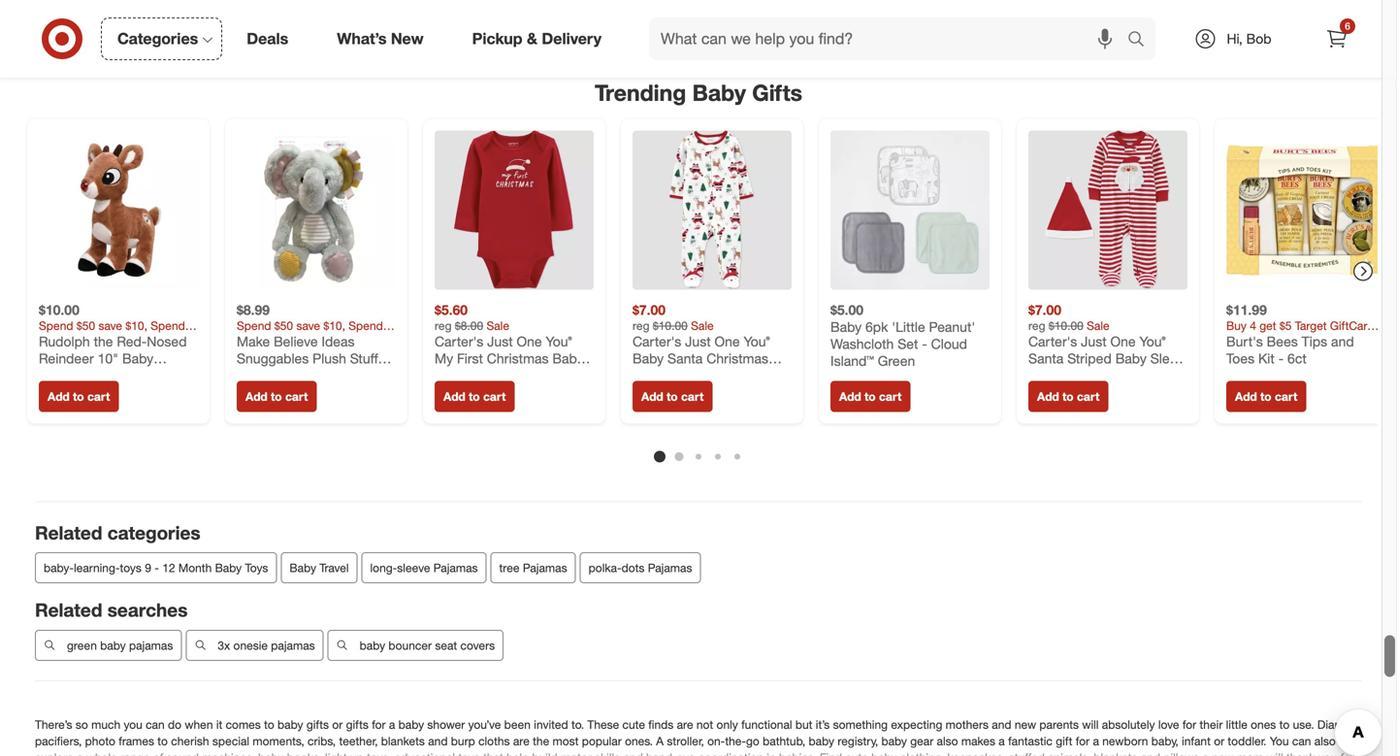 Task type: vqa. For each thing, say whether or not it's contained in the screenshot.
Target New Arrivals link
yes



Task type: describe. For each thing, give the bounding box(es) containing it.
gift
[[1056, 732, 1073, 746]]

baby travel link
[[281, 551, 358, 582]]

parents
[[1040, 715, 1079, 730]]

- inside $5.60 reg $8.00 sale carter's just one you®️ my first christmas baby bodysuit - red
[[492, 365, 498, 382]]

baby down moments,
[[258, 749, 284, 756]]

polka-dots pajamas link
[[580, 551, 701, 582]]

island™
[[831, 350, 874, 367]]

1 horizontal spatial for
[[1076, 732, 1090, 746]]

baby-learning-toys 9 - 12 month baby toys link
[[35, 551, 277, 582]]

gear
[[911, 732, 934, 746]]

books,
[[287, 749, 322, 756]]

in
[[767, 749, 776, 756]]

find
[[820, 749, 843, 756]]

related searches
[[35, 597, 188, 619]]

invited
[[534, 715, 568, 730]]

you
[[1270, 732, 1290, 746]]

add to cart for carter's just one you®️ santa striped baby sleep n' play - red/white
[[1038, 387, 1100, 402]]

- inside $7.00 reg $10.00 sale carter's just one you®️ santa striped baby sleep n' play - red/white
[[1076, 365, 1081, 382]]

search
[[1119, 31, 1166, 50]]

long-sleeve pajamas
[[370, 559, 478, 573]]

categories
[[117, 29, 198, 48]]

just for striped
[[1081, 331, 1107, 348]]

moments,
[[253, 732, 304, 746]]

0 vertical spatial new
[[1015, 715, 1037, 730]]

toys inside 'there's so much you can do when it comes to baby gifts or gifts for a baby shower you've been invited to. these cute finds are not only functional but it's something expecting mothers and new parents will absolutely love for their little ones to use. diapers, pacifiers, photo frames to cherish special moments, cribs, teether, blankets and burp cloths are the most popular ones. a stroller, on-the-go bathtub, baby registry, baby gear also makes a fantastic gift for a newborn baby, infant or toddler. you can also explore a whole range of sound machines, baby books, light up toys, educational toys that help build motor skills and hand-eye coordination in babies. find cute baby clothing, keepsakes, stuffed animals, blankets and pillows a new mom will thank you fo'
[[459, 749, 480, 756]]

related for related searches
[[35, 597, 102, 619]]

what's new
[[337, 29, 424, 48]]

deals
[[247, 29, 289, 48]]

newborn
[[1103, 732, 1149, 746]]

add to cart for burt's bees tips and toes kit - 6ct
[[1236, 387, 1298, 402]]

a left newborn
[[1093, 732, 1100, 746]]

stuffed
[[1009, 749, 1045, 756]]

teether,
[[339, 732, 378, 746]]

carter's for my
[[435, 331, 484, 348]]

4 add from the left
[[642, 387, 664, 402]]

hand-
[[646, 749, 677, 756]]

$5.00 baby 6pk 'little peanut' washcloth set - cloud island™ green
[[831, 299, 976, 367]]

finds
[[819, 1, 856, 20]]

there's so much you can do when it comes to baby gifts or gifts for a baby shower you've been invited to. these cute finds are not only functional but it's something expecting mothers and new parents will absolutely love for their little ones to use. diapers, pacifiers, photo frames to cherish special moments, cribs, teether, blankets and burp cloths are the most popular ones. a stroller, on-the-go bathtub, baby registry, baby gear also makes a fantastic gift for a newborn baby, infant or toddler. you can also explore a whole range of sound machines, baby books, light up toys, educational toys that help build motor skills and hand-eye coordination in babies. find cute baby clothing, keepsakes, stuffed animals, blankets and pillows a new mom will thank you fo
[[35, 715, 1361, 756]]

registry,
[[838, 732, 879, 746]]

'little
[[892, 316, 926, 333]]

makes
[[962, 732, 996, 746]]

baby left gifts
[[693, 77, 746, 105]]

1 cart from the left
[[87, 387, 110, 402]]

6 link
[[1316, 17, 1359, 60]]

cherish
[[171, 732, 209, 746]]

$7.00 reg $10.00 sale
[[633, 299, 714, 331]]

ones.
[[625, 732, 653, 746]]

- inside $5.00 baby 6pk 'little peanut' washcloth set - cloud island™ green
[[922, 333, 928, 350]]

go
[[746, 732, 760, 746]]

$7.00 for $7.00 reg $10.00 sale carter's just one you®️ santa striped baby sleep n' play - red/white
[[1029, 299, 1062, 316]]

add to cart for carter's just one you®️ my first christmas baby bodysuit - red
[[444, 387, 506, 402]]

search button
[[1119, 17, 1166, 64]]

0 horizontal spatial can
[[146, 715, 165, 730]]

target finds
[[772, 1, 856, 20]]

you®️ for baby
[[546, 331, 572, 348]]

baby right green
[[100, 636, 126, 651]]

pickup
[[472, 29, 523, 48]]

cart for carter's just one you®️ my first christmas baby bodysuit - red
[[483, 387, 506, 402]]

a up toys,
[[389, 715, 395, 730]]

2 horizontal spatial for
[[1183, 715, 1197, 730]]

a down the infant
[[1203, 749, 1209, 756]]

believe
[[274, 331, 318, 348]]

washcloth
[[831, 333, 894, 350]]

popular
[[582, 732, 622, 746]]

baby bouncer seat covers
[[360, 636, 495, 651]]

add for make believe ideas snuggables plush stuffed animal - elephant
[[246, 387, 268, 402]]

0 horizontal spatial for
[[372, 715, 386, 730]]

use.
[[1293, 715, 1315, 730]]

1 horizontal spatial you
[[1319, 749, 1338, 756]]

hi, bob
[[1227, 30, 1272, 47]]

tree pajamas link
[[491, 551, 576, 582]]

0 vertical spatial cute
[[623, 715, 645, 730]]

sleep
[[1151, 348, 1186, 365]]

and inside burt's bees tips and toes kit - 6ct
[[1332, 331, 1355, 348]]

tree pajamas
[[499, 559, 567, 573]]

one for baby
[[1111, 331, 1136, 348]]

learning-
[[74, 559, 120, 573]]

categories link
[[101, 17, 222, 60]]

add to cart button for carter's just one you®️ my first christmas baby bodysuit - red
[[435, 379, 515, 410]]

toys
[[245, 559, 268, 573]]

target for target finds
[[772, 1, 814, 20]]

pickup & delivery
[[472, 29, 602, 48]]

burp
[[451, 732, 475, 746]]

sound
[[166, 749, 199, 756]]

bodysuit
[[435, 365, 489, 382]]

target for target new arrivals
[[962, 1, 1004, 20]]

tree
[[499, 559, 520, 573]]

bouncer
[[389, 636, 432, 651]]

educational
[[395, 749, 455, 756]]

$5.00
[[831, 299, 864, 316]]

pajamas for green baby pajamas
[[129, 636, 173, 651]]

cloths
[[479, 732, 510, 746]]

3x onesie pajamas
[[218, 636, 315, 651]]

2 gifts from the left
[[346, 715, 369, 730]]

much
[[91, 715, 120, 730]]

1 gifts from the left
[[307, 715, 329, 730]]

What can we help you find? suggestions appear below search field
[[649, 17, 1133, 60]]

cribs,
[[308, 732, 336, 746]]

stuffed
[[350, 348, 394, 365]]

9
[[145, 559, 151, 573]]

tips
[[1302, 331, 1328, 348]]

3x
[[218, 636, 230, 651]]

12
[[162, 559, 175, 573]]

pajamas for long-sleeve pajamas
[[434, 559, 478, 573]]

baby inside $5.00 baby 6pk 'little peanut' washcloth set - cloud island™ green
[[831, 316, 862, 333]]

photo
[[85, 732, 115, 746]]

add to cart button for burt's bees tips and toes kit - 6ct
[[1227, 379, 1307, 410]]

burt's
[[1227, 331, 1264, 348]]

one for christmas
[[517, 331, 542, 348]]

add to cart button for carter's just one you®️ santa striped baby sleep n' play - red/white
[[1029, 379, 1109, 410]]

1 add from the left
[[48, 387, 70, 402]]

target new arrivals
[[962, 1, 1096, 20]]

0 vertical spatial you
[[124, 715, 142, 730]]

sale for $7.00
[[1087, 316, 1110, 331]]

1 add to cart button from the left
[[39, 379, 119, 410]]

add for carter's just one you®️ santa striped baby sleep n' play - red/white
[[1038, 387, 1060, 402]]

arrivals
[[1044, 1, 1096, 20]]

do
[[168, 715, 182, 730]]

deals link
[[230, 17, 313, 60]]

machines,
[[202, 749, 255, 756]]

pajamas for polka-dots pajamas
[[648, 559, 693, 573]]

motor
[[561, 749, 592, 756]]

baby up find
[[809, 732, 835, 746]]

baby down registry,
[[872, 749, 897, 756]]

$10.00 for $7.00 reg $10.00 sale carter's just one you®️ santa striped baby sleep n' play - red/white
[[1049, 316, 1084, 331]]

target new arrivals link
[[921, 0, 1136, 22]]

mothers
[[946, 715, 989, 730]]

$11.99
[[1227, 299, 1268, 316]]

on-
[[708, 732, 725, 746]]

baby up moments,
[[278, 715, 303, 730]]

$5.60 reg $8.00 sale carter's just one you®️ my first christmas baby bodysuit - red
[[435, 299, 584, 382]]

sleeve
[[397, 559, 430, 573]]

- inside make believe ideas snuggables plush stuffed animal - elephant
[[282, 365, 287, 382]]

related for related categories
[[35, 520, 102, 542]]

toys inside 'link'
[[120, 559, 142, 573]]

reg for $5.60
[[435, 316, 452, 331]]

little
[[1227, 715, 1248, 730]]

1 vertical spatial will
[[1267, 749, 1284, 756]]

a right makes
[[999, 732, 1005, 746]]

2 also from the left
[[1315, 732, 1336, 746]]



Task type: locate. For each thing, give the bounding box(es) containing it.
$8.99
[[237, 299, 270, 316]]

make
[[237, 331, 270, 348]]

6 cart from the left
[[1077, 387, 1100, 402]]

will
[[1083, 715, 1099, 730], [1267, 749, 1284, 756]]

and up makes
[[992, 715, 1012, 730]]

n'
[[1029, 365, 1042, 382]]

polka-
[[589, 559, 622, 573]]

kit
[[1259, 348, 1275, 365]]

baby left gear
[[882, 732, 907, 746]]

santa
[[1029, 348, 1064, 365]]

0 horizontal spatial $7.00
[[633, 299, 666, 316]]

0 horizontal spatial you
[[124, 715, 142, 730]]

add to cart for make believe ideas snuggables plush stuffed animal - elephant
[[246, 387, 308, 402]]

you®️ right first
[[546, 331, 572, 348]]

cute up ones.
[[623, 715, 645, 730]]

and down ones.
[[624, 749, 643, 756]]

red/white
[[1085, 365, 1149, 382]]

new right what's
[[391, 29, 424, 48]]

1 horizontal spatial you®️
[[1140, 331, 1166, 348]]

related up the baby-
[[35, 520, 102, 542]]

pajamas right tree
[[523, 559, 567, 573]]

are up help
[[513, 732, 530, 746]]

baby left bouncer
[[360, 636, 385, 651]]

1 horizontal spatial reg
[[633, 316, 650, 331]]

fantastic
[[1009, 732, 1053, 746]]

1 add to cart from the left
[[48, 387, 110, 402]]

1 just from the left
[[487, 331, 513, 348]]

you up frames
[[124, 715, 142, 730]]

add to cart button for make believe ideas snuggables plush stuffed animal - elephant
[[237, 379, 317, 410]]

2 add to cart from the left
[[246, 387, 308, 402]]

build
[[532, 749, 558, 756]]

light
[[325, 749, 347, 756]]

eye
[[677, 749, 695, 756]]

3 sale from the left
[[1087, 316, 1110, 331]]

something
[[833, 715, 888, 730]]

baby inside $5.60 reg $8.00 sale carter's just one you®️ my first christmas baby bodysuit - red
[[553, 348, 584, 365]]

just for first
[[487, 331, 513, 348]]

cart for baby 6pk 'little peanut' washcloth set - cloud island™ green
[[879, 387, 902, 402]]

$7.00 inside the $7.00 reg $10.00 sale
[[633, 299, 666, 316]]

1 horizontal spatial cute
[[846, 749, 868, 756]]

sale for $5.60
[[487, 316, 510, 331]]

toys,
[[367, 749, 391, 756]]

also right gear
[[937, 732, 958, 746]]

you®️ for sleep
[[1140, 331, 1166, 348]]

0 vertical spatial blankets
[[381, 732, 425, 746]]

green
[[67, 636, 97, 651]]

2 carter's from the left
[[1029, 331, 1078, 348]]

you
[[124, 715, 142, 730], [1319, 749, 1338, 756]]

baby,
[[1152, 732, 1179, 746]]

0 horizontal spatial reg
[[435, 316, 452, 331]]

for up the teether,
[[372, 715, 386, 730]]

2 target from the left
[[962, 1, 1004, 20]]

2 horizontal spatial sale
[[1087, 316, 1110, 331]]

5 add to cart from the left
[[840, 387, 902, 402]]

2 add from the left
[[246, 387, 268, 402]]

1 horizontal spatial toys
[[459, 749, 480, 756]]

7 add to cart from the left
[[1236, 387, 1298, 402]]

1 horizontal spatial sale
[[691, 316, 714, 331]]

there's
[[35, 715, 72, 730]]

baby-
[[44, 559, 74, 573]]

and right tips
[[1332, 331, 1355, 348]]

1 horizontal spatial can
[[1293, 732, 1312, 746]]

0 vertical spatial toys
[[120, 559, 142, 573]]

1 horizontal spatial gifts
[[346, 715, 369, 730]]

- right set
[[922, 333, 928, 350]]

pajamas
[[129, 636, 173, 651], [271, 636, 315, 651]]

add for baby 6pk 'little peanut' washcloth set - cloud island™ green
[[840, 387, 862, 402]]

or up cribs,
[[332, 715, 343, 730]]

7 add from the left
[[1236, 387, 1258, 402]]

cart for burt's bees tips and toes kit - 6ct
[[1275, 387, 1298, 402]]

help
[[507, 749, 529, 756]]

toys down burp
[[459, 749, 480, 756]]

new inside target new arrivals link
[[1009, 1, 1040, 20]]

frames
[[119, 732, 154, 746]]

$10.00 for $7.00 reg $10.00 sale
[[653, 316, 688, 331]]

1 horizontal spatial $7.00
[[1029, 299, 1062, 316]]

1 horizontal spatial new
[[1213, 749, 1234, 756]]

6ct
[[1288, 348, 1307, 365]]

blankets
[[381, 732, 425, 746], [1094, 749, 1138, 756]]

1 sale from the left
[[487, 316, 510, 331]]

0 horizontal spatial new
[[391, 29, 424, 48]]

3 pajamas from the left
[[648, 559, 693, 573]]

1 you®️ from the left
[[546, 331, 572, 348]]

1 horizontal spatial one
[[1111, 331, 1136, 348]]

carter's just one you®️ santa striped baby sleep n' play - red/white image
[[1029, 129, 1188, 288], [1029, 129, 1188, 288]]

0 horizontal spatial or
[[332, 715, 343, 730]]

pajamas right sleeve
[[434, 559, 478, 573]]

3 add to cart button from the left
[[435, 379, 515, 410]]

also
[[937, 732, 958, 746], [1315, 732, 1336, 746]]

$10.00 link
[[39, 129, 198, 365]]

4 add to cart button from the left
[[633, 379, 713, 410]]

baby inside baby travel 'link'
[[290, 559, 316, 573]]

2 just from the left
[[1081, 331, 1107, 348]]

1 horizontal spatial new
[[1009, 1, 1040, 20]]

3 add to cart from the left
[[444, 387, 506, 402]]

0 horizontal spatial sale
[[487, 316, 510, 331]]

1 one from the left
[[517, 331, 542, 348]]

- right animal
[[282, 365, 287, 382]]

and down baby,
[[1141, 749, 1161, 756]]

$7.00 inside $7.00 reg $10.00 sale carter's just one you®️ santa striped baby sleep n' play - red/white
[[1029, 299, 1062, 316]]

travel
[[320, 559, 349, 573]]

1 horizontal spatial pajamas
[[271, 636, 315, 651]]

carter's inside $5.60 reg $8.00 sale carter's just one you®️ my first christmas baby bodysuit - red
[[435, 331, 484, 348]]

0 horizontal spatial will
[[1083, 715, 1099, 730]]

0 vertical spatial new
[[1009, 1, 1040, 20]]

2 you®️ from the left
[[1140, 331, 1166, 348]]

6 add to cart from the left
[[1038, 387, 1100, 402]]

cart for carter's just one you®️ santa striped baby sleep n' play - red/white
[[1077, 387, 1100, 402]]

2 sale from the left
[[691, 316, 714, 331]]

5 cart from the left
[[879, 387, 902, 402]]

2 reg from the left
[[633, 316, 650, 331]]

$7.00 for $7.00 reg $10.00 sale
[[633, 299, 666, 316]]

love
[[1159, 715, 1180, 730]]

toes
[[1227, 348, 1255, 365]]

new for target
[[1009, 1, 1040, 20]]

sale inside $5.60 reg $8.00 sale carter's just one you®️ my first christmas baby bodysuit - red
[[487, 316, 510, 331]]

carter's inside $7.00 reg $10.00 sale carter's just one you®️ santa striped baby sleep n' play - red/white
[[1029, 331, 1078, 348]]

animals,
[[1048, 749, 1091, 756]]

just up red/white
[[1081, 331, 1107, 348]]

- right "kit"
[[1279, 348, 1284, 365]]

absolutely
[[1102, 715, 1156, 730]]

5 add to cart button from the left
[[831, 379, 911, 410]]

4 add to cart from the left
[[642, 387, 704, 402]]

baby
[[100, 636, 126, 651], [360, 636, 385, 651], [278, 715, 303, 730], [399, 715, 424, 730], [809, 732, 835, 746], [882, 732, 907, 746], [258, 749, 284, 756], [872, 749, 897, 756]]

snuggables
[[237, 348, 309, 365]]

toys left 9 on the bottom of page
[[120, 559, 142, 573]]

will down you
[[1267, 749, 1284, 756]]

baby left toys
[[215, 559, 242, 573]]

2 one from the left
[[1111, 331, 1136, 348]]

one inside $7.00 reg $10.00 sale carter's just one you®️ santa striped baby sleep n' play - red/white
[[1111, 331, 1136, 348]]

- inside 'link'
[[155, 559, 159, 573]]

1 vertical spatial new
[[391, 29, 424, 48]]

burt's bees tips and toes kit - 6ct
[[1227, 331, 1355, 365]]

carter's
[[435, 331, 484, 348], [1029, 331, 1078, 348]]

a left whole
[[77, 749, 83, 756]]

1 horizontal spatial blankets
[[1094, 749, 1138, 756]]

one
[[517, 331, 542, 348], [1111, 331, 1136, 348]]

1 vertical spatial new
[[1213, 749, 1234, 756]]

1 horizontal spatial are
[[677, 715, 694, 730]]

2 cart from the left
[[285, 387, 308, 402]]

1 horizontal spatial just
[[1081, 331, 1107, 348]]

blankets up the educational
[[381, 732, 425, 746]]

2 $7.00 from the left
[[1029, 299, 1062, 316]]

been
[[504, 715, 531, 730]]

not
[[697, 715, 714, 730]]

0 horizontal spatial gifts
[[307, 715, 329, 730]]

related categories
[[35, 520, 201, 542]]

1 horizontal spatial carter's
[[1029, 331, 1078, 348]]

baby travel
[[290, 559, 349, 573]]

for right gift
[[1076, 732, 1090, 746]]

to
[[73, 387, 84, 402], [271, 387, 282, 402], [469, 387, 480, 402], [667, 387, 678, 402], [865, 387, 876, 402], [1063, 387, 1074, 402], [1261, 387, 1272, 402], [264, 715, 274, 730], [1280, 715, 1290, 730], [158, 732, 168, 746]]

- left red
[[492, 365, 498, 382]]

you®️
[[546, 331, 572, 348], [1140, 331, 1166, 348]]

and up the educational
[[428, 732, 448, 746]]

just inside $7.00 reg $10.00 sale carter's just one you®️ santa striped baby sleep n' play - red/white
[[1081, 331, 1107, 348]]

0 vertical spatial or
[[332, 715, 343, 730]]

you®️ inside $7.00 reg $10.00 sale carter's just one you®️ santa striped baby sleep n' play - red/white
[[1140, 331, 1166, 348]]

baby left travel
[[290, 559, 316, 573]]

mom
[[1237, 749, 1264, 756]]

1 pajamas from the left
[[129, 636, 173, 651]]

you®️ up red/white
[[1140, 331, 1166, 348]]

0 horizontal spatial just
[[487, 331, 513, 348]]

covers
[[461, 636, 495, 651]]

reg for $7.00
[[1029, 316, 1046, 331]]

blankets down newborn
[[1094, 749, 1138, 756]]

1 vertical spatial are
[[513, 732, 530, 746]]

4 cart from the left
[[681, 387, 704, 402]]

pajamas for 3x onesie pajamas
[[271, 636, 315, 651]]

2 pajamas from the left
[[271, 636, 315, 651]]

baby-learning-toys 9 - 12 month baby toys
[[44, 559, 268, 573]]

2 related from the top
[[35, 597, 102, 619]]

you right the 'thank'
[[1319, 749, 1338, 756]]

1 vertical spatial blankets
[[1094, 749, 1138, 756]]

will right parents
[[1083, 715, 1099, 730]]

trending
[[595, 77, 686, 105]]

baby left sleep
[[1116, 348, 1147, 365]]

0 vertical spatial can
[[146, 715, 165, 730]]

reg inside $5.60 reg $8.00 sale carter's just one you®️ my first christmas baby bodysuit - red
[[435, 316, 452, 331]]

new left mom
[[1213, 749, 1234, 756]]

what's
[[337, 29, 387, 48]]

functional
[[742, 715, 793, 730]]

1 horizontal spatial also
[[1315, 732, 1336, 746]]

peanut'
[[929, 316, 976, 333]]

dots
[[622, 559, 645, 573]]

1 $7.00 from the left
[[633, 299, 666, 316]]

1 horizontal spatial target
[[962, 1, 1004, 20]]

3 add from the left
[[444, 387, 466, 402]]

gifts up the teether,
[[346, 715, 369, 730]]

1 vertical spatial cute
[[846, 749, 868, 756]]

1 vertical spatial or
[[1214, 732, 1225, 746]]

most
[[553, 732, 579, 746]]

2 pajamas from the left
[[523, 559, 567, 573]]

0 horizontal spatial $10.00
[[39, 299, 79, 316]]

1 horizontal spatial pajamas
[[523, 559, 567, 573]]

- right 9 on the bottom of page
[[155, 559, 159, 573]]

0 horizontal spatial cute
[[623, 715, 645, 730]]

0 horizontal spatial carter's
[[435, 331, 484, 348]]

play
[[1046, 365, 1072, 382]]

baby inside baby-learning-toys 9 - 12 month baby toys 'link'
[[215, 559, 242, 573]]

skills
[[595, 749, 620, 756]]

new up fantastic
[[1015, 715, 1037, 730]]

$10.00 inside the $7.00 reg $10.00 sale
[[653, 316, 688, 331]]

just right first
[[487, 331, 513, 348]]

1 also from the left
[[937, 732, 958, 746]]

animal
[[237, 365, 278, 382]]

related up green
[[35, 597, 102, 619]]

1 vertical spatial toys
[[459, 749, 480, 756]]

red
[[501, 365, 526, 382]]

baby left "6pk" on the right top of the page
[[831, 316, 862, 333]]

are
[[677, 715, 694, 730], [513, 732, 530, 746]]

2 horizontal spatial reg
[[1029, 316, 1046, 331]]

make believe ideas snuggables plush stuffed animal - elephant image
[[237, 129, 396, 288], [237, 129, 396, 288]]

to.
[[572, 715, 584, 730]]

$7.00 reg $10.00 sale carter's just one you®️ santa striped baby sleep n' play - red/white
[[1029, 299, 1186, 382]]

one up red/white
[[1111, 331, 1136, 348]]

6 add from the left
[[1038, 387, 1060, 402]]

coordination
[[699, 749, 764, 756]]

pajamas inside 'link'
[[648, 559, 693, 573]]

you®️ inside $5.60 reg $8.00 sale carter's just one you®️ my first christmas baby bodysuit - red
[[546, 331, 572, 348]]

0 horizontal spatial are
[[513, 732, 530, 746]]

7 add to cart button from the left
[[1227, 379, 1307, 410]]

0 horizontal spatial new
[[1015, 715, 1037, 730]]

1 carter's from the left
[[435, 331, 484, 348]]

1 horizontal spatial will
[[1267, 749, 1284, 756]]

gifts up cribs,
[[307, 715, 329, 730]]

pajamas inside "link"
[[271, 636, 315, 651]]

month
[[178, 559, 212, 573]]

baby up the educational
[[399, 715, 424, 730]]

5 add from the left
[[840, 387, 862, 402]]

green baby pajamas link
[[35, 628, 182, 659]]

1 horizontal spatial $10.00
[[653, 316, 688, 331]]

$10.00 inside $7.00 reg $10.00 sale carter's just one you®️ santa striped baby sleep n' play - red/white
[[1049, 316, 1084, 331]]

searches
[[107, 597, 188, 619]]

target left arrivals
[[962, 1, 1004, 20]]

baby inside $7.00 reg $10.00 sale carter's just one you®️ santa striped baby sleep n' play - red/white
[[1116, 348, 1147, 365]]

of
[[153, 749, 163, 756]]

can left do
[[146, 715, 165, 730]]

1 vertical spatial related
[[35, 597, 102, 619]]

6 add to cart button from the left
[[1029, 379, 1109, 410]]

add for carter's just one you®️ my first christmas baby bodysuit - red
[[444, 387, 466, 402]]

1 target from the left
[[772, 1, 814, 20]]

0 horizontal spatial toys
[[120, 559, 142, 573]]

pajamas down searches
[[129, 636, 173, 651]]

plush
[[313, 348, 346, 365]]

- inside burt's bees tips and toes kit - 6ct
[[1279, 348, 1284, 365]]

are up stroller,
[[677, 715, 694, 730]]

ones
[[1251, 715, 1277, 730]]

toys
[[120, 559, 142, 573], [459, 749, 480, 756]]

3 reg from the left
[[1029, 316, 1046, 331]]

new for what's
[[391, 29, 424, 48]]

new inside what's new link
[[391, 29, 424, 48]]

one up red
[[517, 331, 542, 348]]

7 cart from the left
[[1275, 387, 1298, 402]]

add to cart
[[48, 387, 110, 402], [246, 387, 308, 402], [444, 387, 506, 402], [642, 387, 704, 402], [840, 387, 902, 402], [1038, 387, 1100, 402], [1236, 387, 1298, 402]]

1 vertical spatial you
[[1319, 749, 1338, 756]]

1 vertical spatial can
[[1293, 732, 1312, 746]]

reg inside the $7.00 reg $10.00 sale
[[633, 316, 650, 331]]

bees
[[1267, 331, 1298, 348]]

0 horizontal spatial pajamas
[[129, 636, 173, 651]]

baby right christmas
[[553, 348, 584, 365]]

add to cart button for baby 6pk 'little peanut' washcloth set - cloud island™ green
[[831, 379, 911, 410]]

0 horizontal spatial target
[[772, 1, 814, 20]]

cute down registry,
[[846, 749, 868, 756]]

burt's bees tips and toes kit - 6ct image
[[1227, 129, 1386, 288], [1227, 129, 1386, 288]]

or down their on the bottom of the page
[[1214, 732, 1225, 746]]

carter's just one you®️ baby santa christmas fleece fleece footed pajama - white image
[[633, 129, 792, 288], [633, 129, 792, 288]]

striped
[[1068, 348, 1112, 365]]

add to cart for baby 6pk 'little peanut' washcloth set - cloud island™ green
[[840, 387, 902, 402]]

1 horizontal spatial or
[[1214, 732, 1225, 746]]

polka-dots pajamas
[[589, 559, 693, 573]]

- right play
[[1076, 365, 1081, 382]]

0 horizontal spatial pajamas
[[434, 559, 478, 573]]

1 related from the top
[[35, 520, 102, 542]]

it
[[216, 715, 223, 730]]

1 pajamas from the left
[[434, 559, 478, 573]]

3 cart from the left
[[483, 387, 506, 402]]

clothing,
[[901, 749, 945, 756]]

baby 6pk 'little peanut' washcloth set - cloud island™ green image
[[831, 129, 990, 288], [831, 129, 990, 288]]

one inside $5.60 reg $8.00 sale carter's just one you®️ my first christmas baby bodysuit - red
[[517, 331, 542, 348]]

carter's for santa
[[1029, 331, 1078, 348]]

2 horizontal spatial $10.00
[[1049, 316, 1084, 331]]

1 reg from the left
[[435, 316, 452, 331]]

0 horizontal spatial also
[[937, 732, 958, 746]]

carter's just one you®️ my first christmas baby bodysuit - red image
[[435, 129, 594, 288], [435, 129, 594, 288]]

can up the 'thank'
[[1293, 732, 1312, 746]]

comes
[[226, 715, 261, 730]]

rudolph the red-nosed reindeer 10" baby rudolph light up musical toy - christmas image
[[39, 129, 198, 288], [39, 129, 198, 288]]

but
[[796, 715, 813, 730]]

carter's up play
[[1029, 331, 1078, 348]]

sale inside $7.00 reg $10.00 sale carter's just one you®️ santa striped baby sleep n' play - red/white
[[1087, 316, 1110, 331]]

0 horizontal spatial one
[[517, 331, 542, 348]]

2 add to cart button from the left
[[237, 379, 317, 410]]

0 horizontal spatial blankets
[[381, 732, 425, 746]]

gifts
[[753, 77, 803, 105]]

2 horizontal spatial pajamas
[[648, 559, 693, 573]]

for up the infant
[[1183, 715, 1197, 730]]

also down diapers,
[[1315, 732, 1336, 746]]

0 vertical spatial are
[[677, 715, 694, 730]]

0 vertical spatial will
[[1083, 715, 1099, 730]]

pajamas right "dots"
[[648, 559, 693, 573]]

add for burt's bees tips and toes kit - 6ct
[[1236, 387, 1258, 402]]

diapers,
[[1318, 715, 1361, 730]]

0 horizontal spatial you®️
[[546, 331, 572, 348]]

target left finds
[[772, 1, 814, 20]]

just inside $5.60 reg $8.00 sale carter's just one you®️ my first christmas baby bodysuit - red
[[487, 331, 513, 348]]

new left arrivals
[[1009, 1, 1040, 20]]

carter's down $5.60 on the top of page
[[435, 331, 484, 348]]

sale inside the $7.00 reg $10.00 sale
[[691, 316, 714, 331]]

onesie
[[233, 636, 268, 651]]

pajamas right onesie
[[271, 636, 315, 651]]

set
[[898, 333, 919, 350]]

0 vertical spatial related
[[35, 520, 102, 542]]

long-
[[370, 559, 397, 573]]

reg inside $7.00 reg $10.00 sale carter's just one you®️ santa striped baby sleep n' play - red/white
[[1029, 316, 1046, 331]]

cart for make believe ideas snuggables plush stuffed animal - elephant
[[285, 387, 308, 402]]



